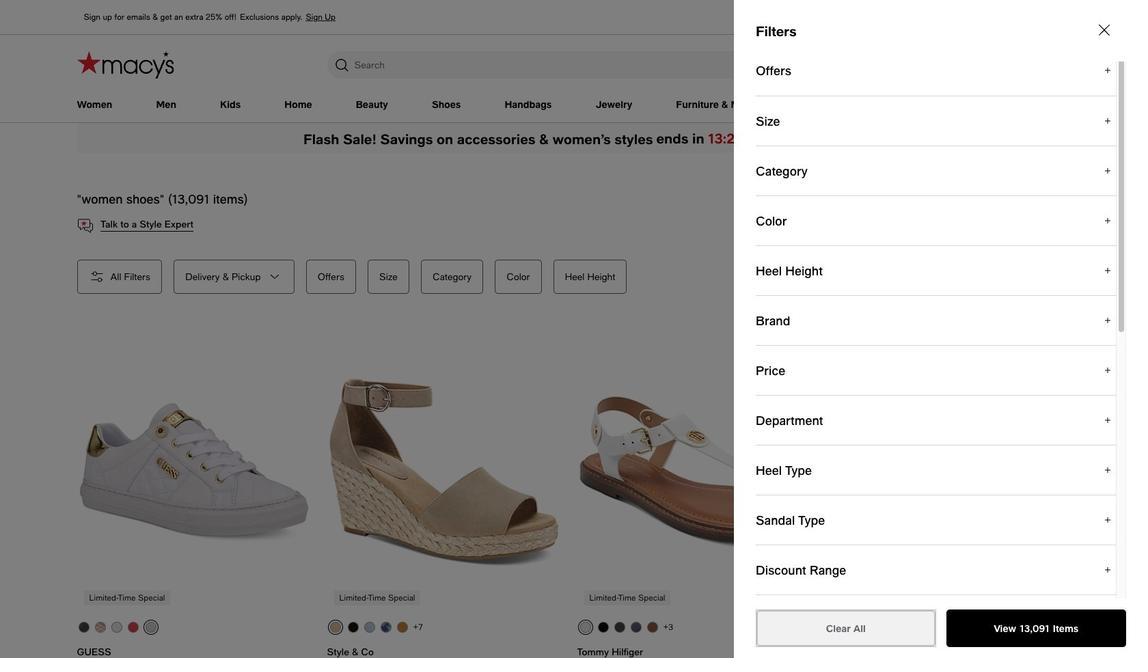 Task type: vqa. For each thing, say whether or not it's contained in the screenshot.
Color Swatch Light Taupe element at left
yes



Task type: locate. For each thing, give the bounding box(es) containing it.
content drawer dialog
[[734, 0, 1149, 658]]

women's bennia thong sandals group
[[577, 327, 811, 658]]

color swatch blue embroidered element
[[364, 622, 375, 633]]

color swatch black element
[[348, 622, 359, 633]]

color swatch light brown element
[[648, 622, 658, 633]]

color swatch white element
[[581, 622, 591, 633]]

status
[[77, 191, 248, 207]]

color swatch light taupe element
[[330, 622, 341, 633]]

color swatch black element
[[829, 622, 840, 633]]

women's arizona birkibuc casual sandals from finish line group
[[828, 327, 1062, 658]]

color swatch denim floral element
[[381, 622, 392, 633]]



Task type: describe. For each thing, give the bounding box(es) containing it.
color swatch mocha element
[[847, 622, 858, 633]]

color swatch white/white quilted element
[[146, 622, 157, 633]]

color swatch light natural/gold metallic logo multi element
[[95, 622, 106, 633]]

color swatch black 1 element
[[598, 622, 609, 633]]

color swatch black/white quilted element
[[79, 622, 90, 633]]

women's loven lace-up sneakers group
[[77, 327, 311, 658]]

color swatch black patent element
[[615, 622, 626, 633]]

reskin image
[[1041, 55, 1060, 74]]

color swatch light pink/white/dark brown logo multi element
[[111, 622, 122, 633]]

seleeney wedge sandals, created for macy's group
[[327, 327, 561, 658]]

color swatch dark blue element
[[631, 622, 642, 633]]

color swatch red quilted element
[[128, 622, 139, 633]]

color swatch marigold element
[[397, 622, 408, 633]]



